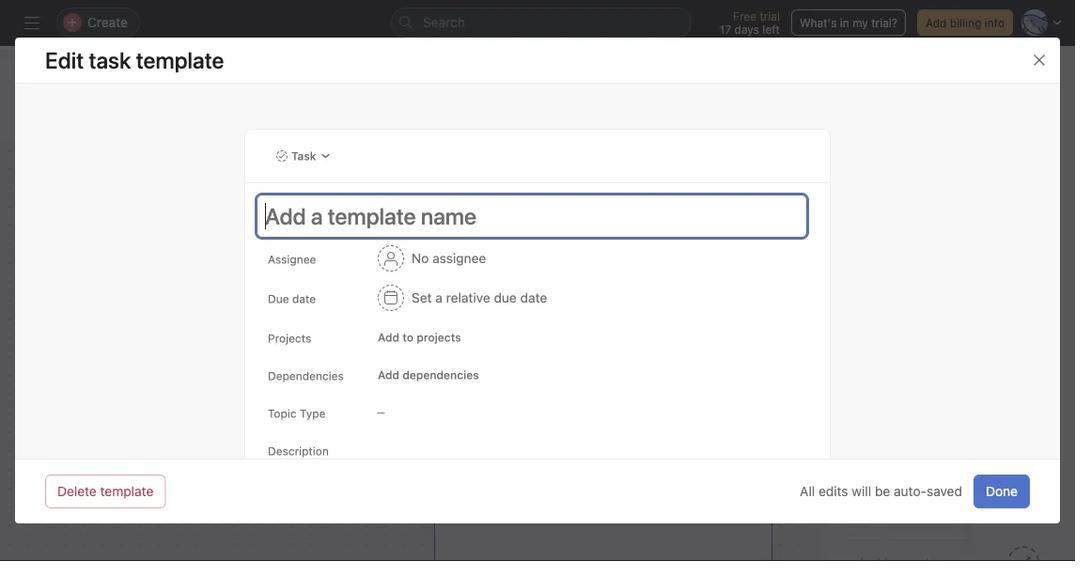 Task type: vqa. For each thing, say whether or not it's contained in the screenshot.
Teams
no



Task type: locate. For each thing, give the bounding box(es) containing it.
Template Name text field
[[257, 195, 808, 238]]

in inside start building your workflow in two minutes automate your team's process and keep work flowing.
[[169, 342, 192, 378]]

calendar
[[362, 118, 418, 133]]

move
[[912, 380, 941, 393]]

0 horizontal spatial in
[[169, 342, 192, 378]]

assignee
[[268, 253, 316, 266]]

— button
[[369, 400, 482, 426]]

1 vertical spatial in
[[169, 342, 192, 378]]

timeline
[[272, 118, 324, 133]]

add
[[926, 16, 947, 29], [378, 331, 400, 344], [378, 369, 400, 382], [877, 497, 901, 512]]

trial?
[[872, 16, 898, 29]]

1 vertical spatial to
[[403, 331, 414, 344]]

start
[[45, 305, 108, 340]]

be
[[875, 484, 891, 499]]

tasks up this project?
[[552, 259, 597, 281]]

close image
[[1032, 53, 1047, 68]]

no assignee button
[[369, 242, 495, 275]]

what's
[[800, 16, 837, 29]]

add for add dependencies
[[378, 369, 400, 382]]

add dependencies
[[378, 369, 479, 382]]

add right will
[[877, 497, 901, 512]]

2 horizontal spatial to
[[944, 380, 955, 393]]

search button
[[391, 8, 692, 38]]

2 vertical spatial to
[[944, 380, 955, 393]]

added
[[654, 259, 707, 281]]

in
[[840, 16, 850, 29], [169, 342, 192, 378]]

ra
[[79, 71, 98, 89]]

add for add to projects
[[378, 331, 400, 344]]

relative
[[446, 290, 491, 306]]

when
[[845, 380, 876, 393]]

0 vertical spatial tasks
[[552, 259, 597, 281]]

no assignee
[[412, 251, 486, 266]]

add up —
[[378, 369, 400, 382]]

what's in my trial? button
[[792, 9, 906, 36]]

0 horizontal spatial date
[[292, 292, 316, 306]]

1 horizontal spatial tasks
[[879, 380, 908, 393]]

None text field
[[124, 63, 298, 97]]

1 horizontal spatial to
[[712, 259, 729, 281]]

—
[[377, 407, 385, 418]]

timeline link
[[257, 116, 324, 136]]

this project?
[[551, 285, 656, 307]]

to right added
[[712, 259, 729, 281]]

when tasks move to this section, what sho
[[845, 380, 1075, 410]]

trial
[[760, 9, 780, 23]]

keep
[[292, 387, 326, 405]]

in up team's
[[169, 342, 192, 378]]

to left projects
[[403, 331, 414, 344]]

files
[[780, 118, 808, 133]]

this
[[958, 380, 978, 393]]

add to projects button
[[369, 324, 470, 351]]

dashboard link
[[559, 116, 642, 136]]

tasks
[[552, 259, 597, 281], [879, 380, 908, 393]]

add left billing
[[926, 16, 947, 29]]

your
[[224, 305, 281, 340], [117, 387, 148, 405]]

1 vertical spatial your
[[117, 387, 148, 405]]

1 horizontal spatial in
[[840, 16, 850, 29]]

add collaborators button
[[841, 481, 1075, 528]]

two minutes
[[198, 342, 355, 378]]

a
[[436, 290, 443, 306]]

1 vertical spatial tasks
[[879, 380, 908, 393]]

0 vertical spatial to
[[712, 259, 729, 281]]

edit task template
[[45, 47, 224, 73]]

task button
[[268, 143, 340, 169]]

to inside button
[[403, 331, 414, 344]]

done button
[[974, 475, 1030, 509]]

0 vertical spatial your
[[224, 305, 281, 340]]

date right due
[[292, 292, 316, 306]]

add for add collaborators
[[877, 497, 901, 512]]

0 horizontal spatial tasks
[[552, 259, 597, 281]]

add left projects
[[378, 331, 400, 344]]

being
[[602, 259, 649, 281]]

add billing info button
[[918, 9, 1013, 36]]

workflow link
[[440, 116, 514, 136]]

workflow
[[45, 342, 162, 378]]

to
[[712, 259, 729, 281], [403, 331, 414, 344], [944, 380, 955, 393]]

billing
[[950, 16, 982, 29]]

to inside when tasks move to this section, what sho
[[944, 380, 955, 393]]

1 horizontal spatial your
[[224, 305, 281, 340]]

1 horizontal spatial date
[[520, 290, 547, 306]]

my
[[853, 16, 869, 29]]

messages link
[[664, 116, 742, 136]]

0 vertical spatial in
[[840, 16, 850, 29]]

search
[[423, 15, 465, 30]]

0 horizontal spatial to
[[403, 331, 414, 344]]

to left this
[[944, 380, 955, 393]]

your left team's
[[117, 387, 148, 405]]

set a relative due date
[[412, 290, 547, 306]]

your up two minutes
[[224, 305, 281, 340]]

in left my
[[840, 16, 850, 29]]

free
[[733, 9, 757, 23]]

task template
[[89, 47, 224, 73]]

are
[[521, 259, 548, 281]]

template
[[100, 484, 154, 499]]

projects
[[417, 331, 461, 344]]

date down are
[[520, 290, 547, 306]]

17
[[720, 23, 732, 36]]

ju
[[41, 71, 53, 89]]

tasks left move
[[879, 380, 908, 393]]



Task type: describe. For each thing, give the bounding box(es) containing it.
search list box
[[391, 8, 692, 38]]

edits
[[819, 484, 849, 499]]

edit
[[45, 47, 84, 73]]

info
[[985, 16, 1005, 29]]

section,
[[981, 380, 1025, 393]]

to inside how are tasks being added to this project?
[[712, 259, 729, 281]]

work flowing.
[[45, 406, 138, 424]]

add to projects
[[378, 331, 461, 344]]

delete template
[[57, 484, 154, 499]]

how
[[479, 259, 517, 281]]

will
[[852, 484, 872, 499]]

done
[[986, 484, 1018, 499]]

forms
[[1007, 506, 1040, 519]]

no
[[412, 251, 429, 266]]

files link
[[765, 116, 808, 136]]

tasks inside when tasks move to this section, what sho
[[879, 380, 908, 393]]

due
[[494, 290, 517, 306]]

sho
[[1057, 380, 1075, 393]]

delete
[[57, 484, 97, 499]]

set a relative due date button
[[369, 281, 556, 315]]

projects
[[268, 332, 311, 345]]

due date
[[268, 292, 316, 306]]

process
[[203, 387, 258, 405]]

days
[[735, 23, 760, 36]]

topic
[[268, 407, 297, 420]]

add for add billing info
[[926, 16, 947, 29]]

team's
[[152, 387, 199, 405]]

0 horizontal spatial your
[[117, 387, 148, 405]]

description
[[268, 445, 329, 458]]

calendar link
[[347, 116, 418, 136]]

remove from starred image
[[334, 72, 349, 87]]

due
[[268, 292, 289, 306]]

task
[[291, 149, 316, 163]]

delete template button
[[45, 475, 166, 509]]

tasks inside how are tasks being added to this project?
[[552, 259, 597, 281]]

start building your workflow in two minutes automate your team's process and keep work flowing.
[[45, 305, 355, 424]]

in inside button
[[840, 16, 850, 29]]

add dependencies button
[[369, 362, 488, 388]]

what
[[1028, 380, 1054, 393]]

all edits will be auto-saved
[[800, 484, 963, 499]]

free trial 17 days left
[[720, 9, 780, 36]]

and
[[262, 387, 288, 405]]

what's in my trial?
[[800, 16, 898, 29]]

automate
[[45, 387, 113, 405]]

topic type
[[268, 407, 326, 420]]

left
[[763, 23, 780, 36]]

saved
[[927, 484, 963, 499]]

type
[[300, 407, 326, 420]]

how are tasks being added to this project?
[[479, 259, 729, 307]]

messages
[[679, 118, 742, 133]]

dependencies
[[403, 369, 479, 382]]

dashboard
[[574, 118, 642, 133]]

assignee
[[433, 251, 486, 266]]

auto-
[[894, 484, 927, 499]]

building
[[114, 305, 217, 340]]

collaborators
[[905, 497, 985, 512]]

dependencies
[[268, 369, 344, 383]]

set
[[412, 290, 432, 306]]

date inside dropdown button
[[520, 290, 547, 306]]

add collaborators
[[877, 497, 985, 512]]

workflow
[[455, 118, 514, 133]]



